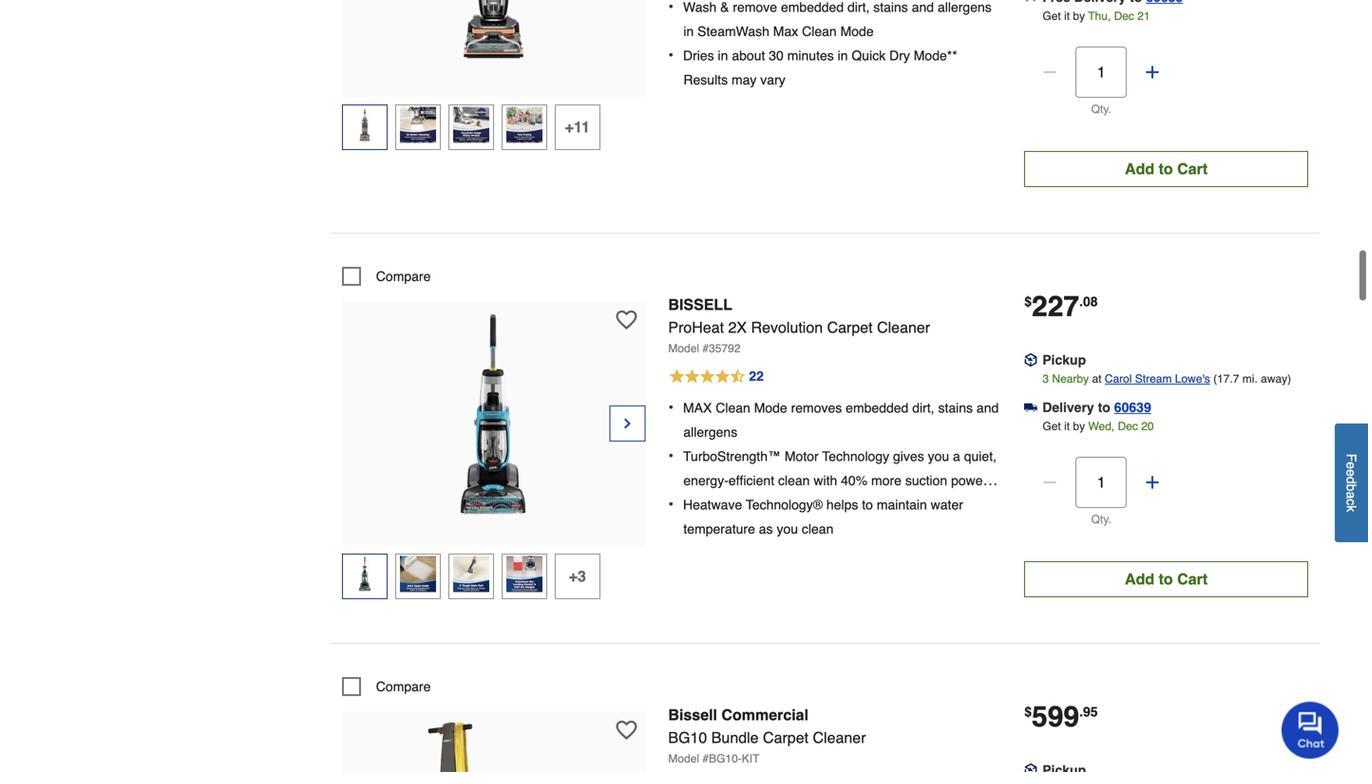 Task type: vqa. For each thing, say whether or not it's contained in the screenshot.
Office Furniture link
no



Task type: locate. For each thing, give the bounding box(es) containing it.
0 horizontal spatial in
[[718, 48, 728, 63]]

35792
[[709, 342, 741, 355]]

1 • from the top
[[668, 46, 674, 64]]

in left quick
[[838, 48, 848, 63]]

bundle
[[712, 729, 759, 747]]

by for wed,
[[1073, 420, 1085, 433]]

heart outline image
[[616, 310, 637, 331]]

Stepper number input field with increment and decrement buttons number field
[[1076, 46, 1127, 98], [1076, 457, 1127, 508]]

it down delivery
[[1064, 420, 1070, 433]]

compare for 599
[[376, 679, 431, 695]]

+3 button
[[555, 554, 600, 600]]

a up k
[[1344, 492, 1359, 499]]

5014521593 element
[[342, 267, 431, 286]]

add to cart
[[1125, 160, 1208, 178], [1125, 571, 1208, 588]]

60639 button
[[1114, 398, 1151, 417]]

vary
[[761, 72, 786, 87]]

model down the bg10
[[668, 753, 699, 766]]

dec
[[1114, 9, 1135, 23], [1118, 420, 1138, 433]]

model down proheat
[[668, 342, 699, 355]]

cart for minus icon
[[1178, 160, 1208, 178]]

pickup image
[[1025, 764, 1038, 773]]

dries
[[683, 48, 714, 63]]

3
[[1043, 372, 1049, 386]]

get left thu,
[[1043, 9, 1061, 23]]

2 # from the top
[[703, 753, 709, 766]]

cleaner
[[877, 319, 930, 336], [813, 729, 866, 747]]

qty.
[[1092, 103, 1112, 116], [1092, 513, 1112, 526]]

minus image
[[1041, 473, 1060, 492]]

0 vertical spatial cart
[[1178, 160, 1208, 178]]

it for wed, dec 20
[[1064, 420, 1070, 433]]

clean
[[778, 473, 810, 488], [802, 522, 834, 537]]

0 vertical spatial $
[[1025, 294, 1032, 309]]

add to cart button
[[1025, 151, 1309, 187], [1025, 562, 1309, 598]]

$ inside $ 227 .08
[[1025, 294, 1032, 309]]

1 add from the top
[[1125, 160, 1155, 178]]

2 get from the top
[[1043, 420, 1061, 433]]

1 truck filled image from the top
[[1025, 0, 1038, 4]]

and down energy-
[[684, 497, 706, 513]]

chevron right image
[[620, 414, 635, 433]]

2 stepper number input field with increment and decrement buttons number field from the top
[[1076, 457, 1127, 508]]

wed,
[[1088, 420, 1115, 433]]

4 • from the top
[[668, 496, 674, 513]]

1 by from the top
[[1073, 9, 1085, 23]]

1 horizontal spatial a
[[1344, 492, 1359, 499]]

and
[[977, 401, 999, 416], [684, 497, 706, 513]]

carpet up 22 button
[[827, 319, 873, 336]]

0 vertical spatial and
[[977, 401, 999, 416]]

0 horizontal spatial cleaner
[[813, 729, 866, 747]]

1 vertical spatial by
[[1073, 420, 1085, 433]]

+3
[[569, 568, 586, 585]]

about
[[732, 48, 765, 63]]

you right as
[[777, 522, 798, 537]]

0 vertical spatial it
[[1064, 9, 1070, 23]]

in
[[718, 48, 728, 63], [838, 48, 848, 63]]

kit
[[742, 753, 760, 766]]

maintain
[[877, 497, 927, 513]]

results
[[684, 72, 728, 87]]

2 it from the top
[[1064, 420, 1070, 433]]

1 vertical spatial cleaner
[[813, 729, 866, 747]]

2 truck filled image from the top
[[1025, 401, 1038, 414]]

1 vertical spatial add to cart button
[[1025, 562, 1309, 598]]

1 vertical spatial stepper number input field with increment and decrement buttons number field
[[1076, 457, 1127, 508]]

1 model from the top
[[668, 342, 699, 355]]

0 vertical spatial plus image
[[1143, 63, 1162, 82]]

1 vertical spatial qty.
[[1092, 513, 1112, 526]]

carpet inside bissell proheat 2x revolution carpet cleaner model # 35792
[[827, 319, 873, 336]]

0 vertical spatial stepper number input field with increment and decrement buttons number field
[[1076, 46, 1127, 98]]

0 vertical spatial carpet
[[827, 319, 873, 336]]

1 plus image from the top
[[1143, 63, 1162, 82]]

0 vertical spatial qty.
[[1092, 103, 1112, 116]]

$ inside '$ 599 .95'
[[1025, 705, 1032, 720]]

actual price $599.95 element
[[1025, 701, 1098, 734]]

mode**
[[914, 48, 958, 63]]

2 add to cart button from the top
[[1025, 562, 1309, 598]]

truck filled image for get it by wed, dec 20
[[1025, 401, 1038, 414]]

noise
[[740, 497, 772, 513]]

0 vertical spatial add to cart
[[1125, 160, 1208, 178]]

water
[[931, 497, 963, 513]]

1 vertical spatial plus image
[[1143, 473, 1162, 492]]

cart for minus image
[[1178, 571, 1208, 588]]

1 $ from the top
[[1025, 294, 1032, 309]]

get down delivery
[[1043, 420, 1061, 433]]

1 vertical spatial it
[[1064, 420, 1070, 433]]

carpet inside bissell commercial bg10 bundle carpet cleaner model # bg10-kit
[[763, 729, 809, 747]]

1 stepper number input field with increment and decrement buttons number field from the top
[[1076, 46, 1127, 98]]

bg10
[[668, 729, 707, 747]]

1 qty. from the top
[[1092, 103, 1112, 116]]

thu,
[[1088, 9, 1111, 23]]

cleaner inside bissell commercial bg10 bundle carpet cleaner model # bg10-kit
[[813, 729, 866, 747]]

0 vertical spatial add
[[1125, 160, 1155, 178]]

carol
[[1105, 372, 1132, 386]]

e
[[1344, 462, 1359, 469], [1344, 469, 1359, 477]]

2 qty. from the top
[[1092, 513, 1112, 526]]

2 • from the top
[[668, 399, 674, 416]]

clean up "reduction"
[[778, 473, 810, 488]]

model inside bissell proheat 2x revolution carpet cleaner model # 35792
[[668, 342, 699, 355]]

0 vertical spatial model
[[668, 342, 699, 355]]

qty. down thu,
[[1092, 103, 1112, 116]]

1 vertical spatial clean
[[802, 522, 834, 537]]

0 vertical spatial #
[[703, 342, 709, 355]]

heart outline image
[[616, 720, 637, 741]]

• inside • dries in about 30 minutes in quick dry mode** results may vary
[[668, 46, 674, 64]]

0 vertical spatial compare
[[376, 269, 431, 284]]

0 vertical spatial by
[[1073, 9, 1085, 23]]

carol stream lowe's button
[[1105, 370, 1210, 389]]

0 vertical spatial cleaner
[[877, 319, 930, 336]]

1 vertical spatial cart
[[1178, 571, 1208, 588]]

2 $ from the top
[[1025, 705, 1032, 720]]

3 • from the top
[[668, 447, 674, 465]]

1 # from the top
[[703, 342, 709, 355]]

1 vertical spatial add to cart
[[1125, 571, 1208, 588]]

stepper number input field with increment and decrement buttons number field right minus icon
[[1076, 46, 1127, 98]]

by left thu,
[[1073, 9, 1085, 23]]

# inside bissell commercial bg10 bundle carpet cleaner model # bg10-kit
[[703, 753, 709, 766]]

compare inside 5014521593 "element"
[[376, 269, 431, 284]]

you up "suction"
[[928, 449, 949, 464]]

stepper number input field with increment and decrement buttons number field right minus image
[[1076, 457, 1127, 508]]

lowe's
[[1175, 372, 1210, 386]]

1 vertical spatial #
[[703, 753, 709, 766]]

add for minus image
[[1125, 571, 1155, 588]]

truck filled image
[[1025, 0, 1038, 4], [1025, 401, 1038, 414]]

add to cart for minus icon
[[1125, 160, 1208, 178]]

a inside 'button'
[[1344, 492, 1359, 499]]

f e e d b a c k button
[[1335, 424, 1368, 542]]

1 vertical spatial add
[[1125, 571, 1155, 588]]

it left thu,
[[1064, 9, 1070, 23]]

clean down "reduction"
[[802, 522, 834, 537]]

plus image down 20
[[1143, 473, 1162, 492]]

b
[[1344, 484, 1359, 492]]

3 nearby at carol stream lowe's (17.7 mi. away)
[[1043, 372, 1292, 386]]

1 it from the top
[[1064, 9, 1070, 23]]

# down proheat
[[703, 342, 709, 355]]

0 vertical spatial get
[[1043, 9, 1061, 23]]

plus image down 21
[[1143, 63, 1162, 82]]

c
[[1344, 499, 1359, 506]]

1 vertical spatial $
[[1025, 705, 1032, 720]]

get for get it by wed, dec 20
[[1043, 420, 1061, 433]]

•
[[668, 46, 674, 64], [668, 399, 674, 416], [668, 447, 674, 465], [668, 496, 674, 513]]

by down delivery
[[1073, 420, 1085, 433]]

1000737358 element
[[342, 677, 431, 696]]

1 vertical spatial truck filled image
[[1025, 401, 1038, 414]]

dec left 21
[[1114, 9, 1135, 23]]

21
[[1138, 9, 1150, 23]]

0 horizontal spatial carpet
[[763, 729, 809, 747]]

in right the dries
[[718, 48, 728, 63]]

$ up pickup icon
[[1025, 294, 1032, 309]]

2 compare from the top
[[376, 679, 431, 695]]

1 vertical spatial you
[[777, 522, 798, 537]]

1 gallery item 0 image from the top
[[389, 0, 598, 70]]

1 vertical spatial get
[[1043, 420, 1061, 433]]

2 by from the top
[[1073, 420, 1085, 433]]

model
[[668, 342, 699, 355], [668, 753, 699, 766]]

0 vertical spatial truck filled image
[[1025, 0, 1038, 4]]

get
[[1043, 9, 1061, 23], [1043, 420, 1061, 433]]

# inside bissell proheat 2x revolution carpet cleaner model # 35792
[[703, 342, 709, 355]]

0 vertical spatial a
[[953, 449, 961, 464]]

1 compare from the top
[[376, 269, 431, 284]]

thumbnail image
[[347, 107, 383, 143], [400, 107, 436, 143], [453, 107, 489, 143], [506, 107, 542, 143], [347, 557, 383, 593], [400, 557, 436, 593], [453, 557, 489, 593], [506, 557, 542, 593]]

compare inside 1000737358 element
[[376, 679, 431, 695]]

and right the stains
[[977, 401, 999, 416]]

2 add from the top
[[1125, 571, 1155, 588]]

# down the bg10
[[703, 753, 709, 766]]

1 vertical spatial and
[[684, 497, 706, 513]]

bissell commercial bg10 bundle carpet cleaner model # bg10-kit
[[668, 706, 866, 766]]

e up b
[[1344, 469, 1359, 477]]

reduction
[[775, 497, 830, 513]]

add to cart button for stepper number input field with increment and decrement buttons number field associated with minus icon
[[1025, 151, 1309, 187]]

0 vertical spatial dec
[[1114, 9, 1135, 23]]

carpet down commercial
[[763, 729, 809, 747]]

1 add to cart from the top
[[1125, 160, 1208, 178]]

add to cart for minus image
[[1125, 571, 1208, 588]]

suction
[[905, 473, 948, 488]]

model inside bissell commercial bg10 bundle carpet cleaner model # bg10-kit
[[668, 753, 699, 766]]

0 vertical spatial clean
[[778, 473, 810, 488]]

nearby
[[1052, 372, 1089, 386]]

0 horizontal spatial you
[[777, 522, 798, 537]]

1 horizontal spatial cleaner
[[877, 319, 930, 336]]

1 vertical spatial compare
[[376, 679, 431, 695]]

carpet for bundle
[[763, 729, 809, 747]]

• inside • heatwave technology® helps to maintain water temperature as you clean
[[668, 496, 674, 513]]

2 plus image from the top
[[1143, 473, 1162, 492]]

plus image
[[1143, 63, 1162, 82], [1143, 473, 1162, 492]]

1 horizontal spatial in
[[838, 48, 848, 63]]

0 vertical spatial gallery item 0 image
[[389, 0, 598, 70]]

0 vertical spatial you
[[928, 449, 949, 464]]

e up d
[[1344, 462, 1359, 469]]

0 horizontal spatial a
[[953, 449, 961, 464]]

1 vertical spatial carpet
[[763, 729, 809, 747]]

compare
[[376, 269, 431, 284], [376, 679, 431, 695]]

you inside • max clean mode removes embedded dirt, stains and allergens • turbostrength™ motor technology gives you a quiet, energy-efficient clean with 40% more suction power and 50% noise reduction
[[928, 449, 949, 464]]

model for 2x
[[668, 342, 699, 355]]

stains
[[938, 401, 973, 416]]

dec down "60639"
[[1118, 420, 1138, 433]]

cart
[[1178, 160, 1208, 178], [1178, 571, 1208, 588]]

2 vertical spatial gallery item 0 image
[[389, 721, 598, 773]]

#
[[703, 342, 709, 355], [703, 753, 709, 766]]

bg10-
[[709, 753, 742, 766]]

1 add to cart button from the top
[[1025, 151, 1309, 187]]

2 model from the top
[[668, 753, 699, 766]]

cleaner inside bissell proheat 2x revolution carpet cleaner model # 35792
[[877, 319, 930, 336]]

1 vertical spatial dec
[[1118, 420, 1138, 433]]

1 vertical spatial model
[[668, 753, 699, 766]]

1 cart from the top
[[1178, 160, 1208, 178]]

1 get from the top
[[1043, 9, 1061, 23]]

2 add to cart from the top
[[1125, 571, 1208, 588]]

gallery item 0 image
[[389, 0, 598, 70], [389, 311, 598, 520], [389, 721, 598, 773]]

carpet
[[827, 319, 873, 336], [763, 729, 809, 747]]

1 vertical spatial a
[[1344, 492, 1359, 499]]

dec for 20
[[1118, 420, 1138, 433]]

2 cart from the top
[[1178, 571, 1208, 588]]

$ up pickup image
[[1025, 705, 1032, 720]]

1 vertical spatial gallery item 0 image
[[389, 311, 598, 520]]

1 horizontal spatial carpet
[[827, 319, 873, 336]]

delivery to 60639
[[1043, 400, 1151, 415]]

0 vertical spatial add to cart button
[[1025, 151, 1309, 187]]

a left quiet,
[[953, 449, 961, 464]]

qty. for minus image's stepper number input field with increment and decrement buttons number field
[[1092, 513, 1112, 526]]

stepper number input field with increment and decrement buttons number field for minus image
[[1076, 457, 1127, 508]]

add
[[1125, 160, 1155, 178], [1125, 571, 1155, 588]]

temperature
[[684, 522, 755, 537]]

1 horizontal spatial you
[[928, 449, 949, 464]]

get it by thu, dec 21
[[1043, 9, 1150, 23]]

model for bg10
[[668, 753, 699, 766]]

energy-
[[684, 473, 729, 488]]

qty. down 'wed,'
[[1092, 513, 1112, 526]]

2 e from the top
[[1344, 469, 1359, 477]]



Task type: describe. For each thing, give the bounding box(es) containing it.
60639
[[1114, 400, 1151, 415]]

max
[[683, 401, 712, 416]]

more
[[871, 473, 902, 488]]

heatwave
[[683, 497, 742, 513]]

bissell proheat 2x revolution carpet cleaner model # 35792
[[668, 296, 930, 355]]

get it by wed, dec 20
[[1043, 420, 1154, 433]]

carpet for revolution
[[827, 319, 873, 336]]

helps
[[827, 497, 858, 513]]

dec for 21
[[1114, 9, 1135, 23]]

cleaner for bundle
[[813, 729, 866, 747]]

• max clean mode removes embedded dirt, stains and allergens • turbostrength™ motor technology gives you a quiet, energy-efficient clean with 40% more suction power and 50% noise reduction
[[668, 399, 999, 513]]

f
[[1344, 454, 1359, 462]]

plus image for minus image's stepper number input field with increment and decrement buttons number field
[[1143, 473, 1162, 492]]

mode
[[754, 401, 788, 416]]

quiet,
[[964, 449, 997, 464]]

# for 2x
[[703, 342, 709, 355]]

f e e d b a c k
[[1344, 454, 1359, 512]]

pickup
[[1043, 352, 1086, 368]]

proheat
[[668, 319, 724, 336]]

as
[[759, 522, 773, 537]]

2 in from the left
[[838, 48, 848, 63]]

minus image
[[1041, 63, 1060, 82]]

(17.7
[[1214, 372, 1240, 386]]

4.5 stars image
[[668, 366, 765, 389]]

with
[[814, 473, 837, 488]]

dry
[[890, 48, 910, 63]]

stepper number input field with increment and decrement buttons number field for minus icon
[[1076, 46, 1127, 98]]

chat invite button image
[[1282, 701, 1340, 759]]

227
[[1032, 290, 1080, 323]]

• dries in about 30 minutes in quick dry mode** results may vary
[[668, 46, 958, 87]]

.08
[[1080, 294, 1098, 309]]

power
[[951, 473, 988, 488]]

dirt,
[[912, 401, 935, 416]]

• for •
[[668, 399, 674, 416]]

qty. for stepper number input field with increment and decrement buttons number field associated with minus icon
[[1092, 103, 1112, 116]]

add to cart button for minus image's stepper number input field with increment and decrement buttons number field
[[1025, 562, 1309, 598]]

pickup image
[[1025, 354, 1038, 367]]

to inside • heatwave technology® helps to maintain water temperature as you clean
[[862, 497, 873, 513]]

599
[[1032, 701, 1080, 734]]

gives
[[893, 449, 924, 464]]

get for get it by thu, dec 21
[[1043, 9, 1061, 23]]

minutes
[[788, 48, 834, 63]]

0 horizontal spatial and
[[684, 497, 706, 513]]

by for thu,
[[1073, 9, 1085, 23]]

a inside • max clean mode removes embedded dirt, stains and allergens • turbostrength™ motor technology gives you a quiet, energy-efficient clean with 40% more suction power and 50% noise reduction
[[953, 449, 961, 464]]

away)
[[1261, 372, 1292, 386]]

bissell
[[668, 296, 733, 313]]

may
[[732, 72, 757, 87]]

clean inside • max clean mode removes embedded dirt, stains and allergens • turbostrength™ motor technology gives you a quiet, energy-efficient clean with 40% more suction power and 50% noise reduction
[[778, 473, 810, 488]]

compare for 227
[[376, 269, 431, 284]]

$ 227 .08
[[1025, 290, 1098, 323]]

allergens
[[684, 425, 738, 440]]

mi.
[[1243, 372, 1258, 386]]

it for thu, dec 21
[[1064, 9, 1070, 23]]

1 e from the top
[[1344, 462, 1359, 469]]

# for bg10
[[703, 753, 709, 766]]

removes
[[791, 401, 842, 416]]

turbostrength™ motor
[[683, 449, 819, 464]]

20
[[1142, 420, 1154, 433]]

bissell
[[668, 706, 717, 724]]

50%
[[710, 497, 736, 513]]

at
[[1092, 372, 1102, 386]]

delivery
[[1043, 400, 1094, 415]]

clean
[[716, 401, 751, 416]]

revolution
[[751, 319, 823, 336]]

$ for 599
[[1025, 705, 1032, 720]]

plus image for stepper number input field with increment and decrement buttons number field associated with minus icon
[[1143, 63, 1162, 82]]

clean inside • heatwave technology® helps to maintain water temperature as you clean
[[802, 522, 834, 537]]

22
[[749, 369, 764, 384]]

commercial
[[722, 706, 809, 724]]

truck filled image for get it by thu, dec 21
[[1025, 0, 1038, 4]]

2 gallery item 0 image from the top
[[389, 311, 598, 520]]

30
[[769, 48, 784, 63]]

you inside • heatwave technology® helps to maintain water temperature as you clean
[[777, 522, 798, 537]]

.95
[[1080, 705, 1098, 720]]

$ 599 .95
[[1025, 701, 1098, 734]]

2x
[[728, 319, 747, 336]]

• for results
[[668, 46, 674, 64]]

d
[[1344, 477, 1359, 484]]

technology®
[[746, 497, 823, 513]]

efficient
[[729, 473, 775, 488]]

k
[[1344, 506, 1359, 512]]

22 button
[[668, 366, 1002, 389]]

+11
[[565, 118, 590, 136]]

• for clean
[[668, 496, 674, 513]]

$ for 227
[[1025, 294, 1032, 309]]

+11 button
[[555, 104, 600, 150]]

add for minus icon
[[1125, 160, 1155, 178]]

stream
[[1135, 372, 1172, 386]]

embedded
[[846, 401, 909, 416]]

• heatwave technology® helps to maintain water temperature as you clean
[[668, 496, 963, 537]]

quick
[[852, 48, 886, 63]]

1 in from the left
[[718, 48, 728, 63]]

40%
[[841, 473, 868, 488]]

cleaner for revolution
[[877, 319, 930, 336]]

1 horizontal spatial and
[[977, 401, 999, 416]]

actual price $227.08 element
[[1025, 290, 1098, 323]]

technology
[[822, 449, 890, 464]]

3 gallery item 0 image from the top
[[389, 721, 598, 773]]



